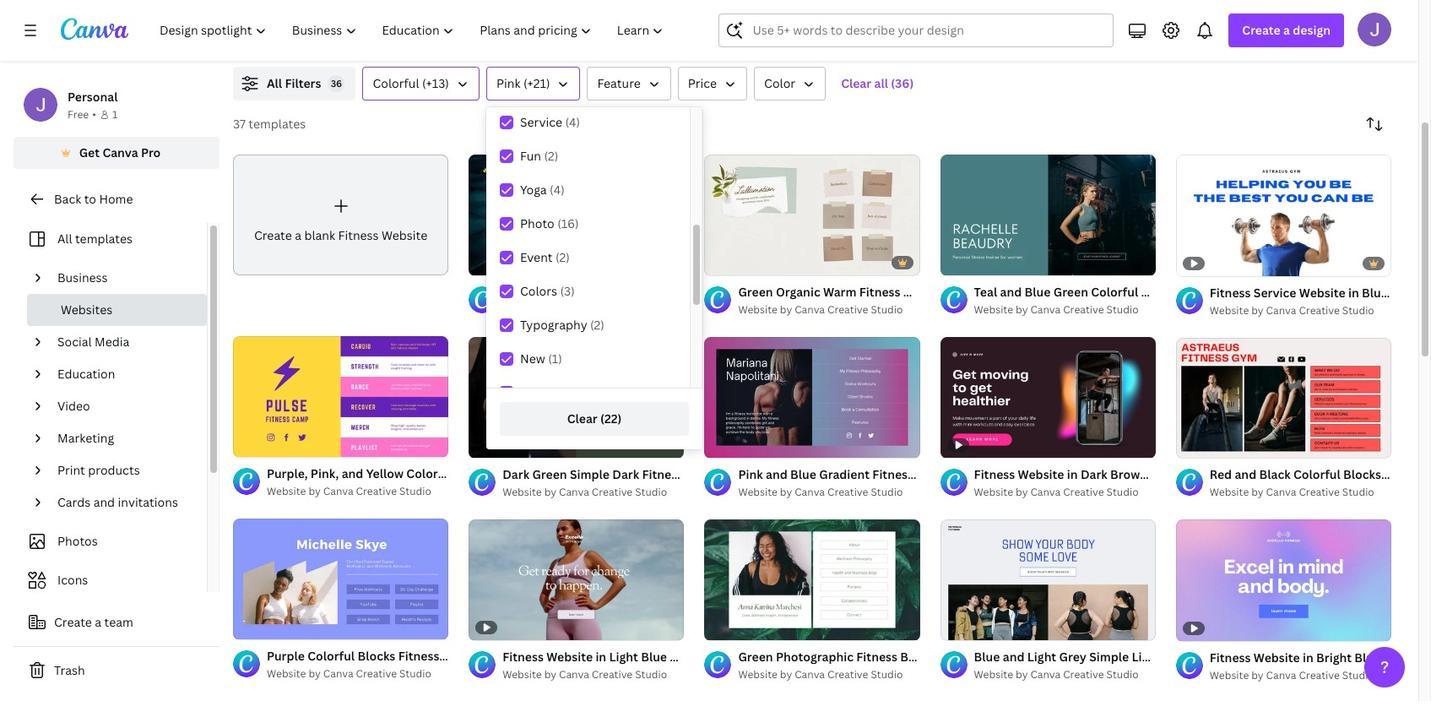 Task type: locate. For each thing, give the bounding box(es) containing it.
1 horizontal spatial a
[[295, 227, 302, 243]]

0 vertical spatial website by canva creative studio
[[267, 484, 432, 499]]

bright yellow and black photographic fitness service website link
[[503, 283, 856, 301]]

and for teal and blue green colorful blocks fitness service website website by canva creative studio
[[1001, 284, 1022, 300]]

clear left "all" on the right top of page
[[841, 75, 872, 91]]

green organic warm fitness bio-link website website by canva creative studio
[[739, 284, 1000, 317]]

free
[[68, 107, 89, 122]]

green inside the green organic warm fitness bio-link website website by canva creative studio
[[739, 284, 773, 300]]

1 of 6 link for light
[[941, 520, 1156, 641]]

service (4)
[[520, 114, 580, 130]]

0 vertical spatial 1 of 6
[[952, 255, 977, 268]]

fitness website in dark brown neon pink gradients style website by canva creative studio
[[974, 467, 1301, 500]]

a for blank
[[295, 227, 302, 243]]

0 vertical spatial 6
[[971, 255, 977, 268]]

and inside cards and invitations link
[[93, 494, 115, 510]]

1 horizontal spatial templates
[[249, 116, 306, 132]]

fitness inside fitness website in dark brown neon pink gradients style website by canva creative studio
[[974, 467, 1016, 483]]

simple right the grey
[[1090, 649, 1130, 665]]

0 horizontal spatial templates
[[75, 231, 133, 247]]

photographic
[[640, 284, 718, 300], [776, 648, 854, 665]]

1 horizontal spatial blocks
[[1142, 284, 1180, 300]]

and right cards
[[93, 494, 115, 510]]

(2)
[[544, 148, 559, 164], [556, 249, 570, 265], [590, 317, 605, 333]]

video
[[57, 398, 90, 414]]

fitness inside teal and blue green colorful blocks fitness service website website by canva creative studio
[[1182, 284, 1223, 300]]

light right the grey
[[1132, 649, 1161, 665]]

color button
[[754, 67, 826, 101]]

pink and blue gradient fitness bio-link website image
[[705, 337, 920, 458]]

1 vertical spatial clear
[[567, 411, 598, 427]]

studio
[[635, 302, 667, 317], [871, 302, 903, 317], [1107, 302, 1139, 317], [1343, 303, 1375, 317], [400, 484, 432, 499], [635, 485, 667, 499], [871, 485, 903, 499], [1107, 485, 1139, 500], [1343, 485, 1375, 500], [400, 667, 432, 681], [871, 667, 903, 681], [635, 668, 667, 682], [1107, 668, 1139, 682], [1343, 668, 1375, 683]]

creative inside fitness service website in blue and wh website by canva creative studio
[[1299, 303, 1340, 317]]

0 horizontal spatial (4)
[[550, 182, 565, 198]]

2 vertical spatial in
[[1303, 650, 1314, 666]]

print products link
[[51, 454, 197, 487]]

1 vertical spatial 6
[[971, 620, 977, 633]]

2 horizontal spatial in
[[1349, 284, 1360, 300]]

service inside teal and blue green colorful blocks fitness service website website by canva creative studio
[[1226, 284, 1269, 300]]

dark for fitness
[[1081, 467, 1108, 483]]

all left filters
[[267, 75, 282, 91]]

a inside button
[[95, 614, 101, 630]]

0 vertical spatial all
[[267, 75, 282, 91]]

organic
[[776, 284, 821, 300]]

cards
[[57, 494, 91, 510]]

and
[[581, 284, 603, 300], [1001, 284, 1022, 300], [1391, 284, 1413, 300], [766, 466, 788, 482], [1235, 467, 1257, 483], [93, 494, 115, 510], [1003, 649, 1025, 665]]

(4) for yoga (4)
[[550, 182, 565, 198]]

2 6 from the top
[[971, 620, 977, 633]]

dark for dark
[[613, 466, 640, 482]]

(3) for formal (3)
[[563, 384, 577, 400]]

a left design
[[1284, 22, 1291, 38]]

and for red and black colorful blocks fitness b website by canva creative studio
[[1235, 467, 1257, 483]]

website by canva creative studio link for fitness service website in blue and wh
[[1210, 302, 1392, 319]]

1 for blue
[[952, 620, 957, 633]]

1 vertical spatial website by canva creative studio
[[503, 668, 667, 682]]

green inside teal and blue green colorful blocks fitness service website website by canva creative studio
[[1054, 284, 1089, 300]]

bio-
[[904, 284, 927, 300], [686, 466, 710, 482], [917, 466, 940, 482], [442, 648, 466, 664], [901, 648, 924, 665]]

typography
[[520, 317, 588, 333]]

trash link
[[14, 654, 220, 688]]

create a design
[[1243, 22, 1331, 38]]

(22)
[[601, 411, 622, 427]]

2 horizontal spatial blocks
[[1344, 467, 1382, 483]]

1 of 6
[[952, 255, 977, 268], [952, 620, 977, 633]]

by
[[545, 302, 557, 317], [780, 302, 793, 317], [1016, 302, 1028, 317], [1252, 303, 1264, 317], [309, 484, 321, 499], [545, 485, 557, 499], [780, 485, 793, 499], [1016, 485, 1028, 500], [1252, 485, 1264, 500], [309, 667, 321, 681], [780, 667, 793, 681], [545, 668, 557, 682], [1016, 668, 1028, 682], [1252, 668, 1264, 683]]

a left blank
[[295, 227, 302, 243]]

website by canva creative studio link for dark green simple dark fitness bio-link website
[[503, 484, 685, 501]]

clear
[[841, 75, 872, 91], [567, 411, 598, 427]]

by inside bright yellow and black photographic fitness service website website by canva creative studio
[[545, 302, 557, 317]]

bright yellow and black photographic fitness service website image
[[469, 154, 685, 276]]

formal (3)
[[520, 384, 577, 400]]

blue and light grey simple light fitness service website image
[[941, 520, 1156, 641]]

invitations
[[118, 494, 178, 510]]

2 horizontal spatial dark
[[1081, 467, 1108, 483]]

1 vertical spatial templates
[[75, 231, 133, 247]]

cards and invitations
[[57, 494, 178, 510]]

b
[[1429, 467, 1432, 483]]

and inside bright yellow and black photographic fitness service website website by canva creative studio
[[581, 284, 603, 300]]

clear (22)
[[567, 411, 622, 427]]

2 horizontal spatial pink
[[1184, 467, 1209, 483]]

creative inside the green organic warm fitness bio-link website website by canva creative studio
[[828, 302, 869, 317]]

(3) for colors (3)
[[560, 283, 575, 299]]

all down back
[[57, 231, 72, 247]]

bright yellow and black photographic fitness service website website by canva creative studio
[[503, 284, 856, 317]]

pink for pink and blue gradient fitness bio-link website website by canva creative studio
[[739, 466, 763, 482]]

red and black colorful blocks fitness b link
[[1210, 466, 1432, 484]]

bio- inside "green photographic fitness bio-link website website by canva creative studio"
[[901, 648, 924, 665]]

1 horizontal spatial photographic
[[776, 648, 854, 665]]

0 horizontal spatial bright
[[503, 284, 538, 300]]

purple colorful blocks fitness bio-link website website by canva creative studio
[[267, 648, 539, 681]]

0 vertical spatial (4)
[[565, 114, 580, 130]]

1 horizontal spatial black
[[1260, 467, 1291, 483]]

1 vertical spatial (3)
[[563, 384, 577, 400]]

clear for clear (22)
[[567, 411, 598, 427]]

simple inside dark green simple dark fitness bio-link website website by canva creative studio
[[570, 466, 610, 482]]

0 horizontal spatial all
[[57, 231, 72, 247]]

pink for pink (+21)
[[497, 75, 521, 91]]

0 vertical spatial 1 of 6 link
[[941, 154, 1156, 276]]

templates down back to home
[[75, 231, 133, 247]]

fitness inside blue and light grey simple light fitness service website website by canva creative studio
[[1164, 649, 1205, 665]]

1 horizontal spatial website by canva creative studio
[[503, 668, 667, 682]]

1 vertical spatial a
[[295, 227, 302, 243]]

fitness inside fitness service website in blue and wh website by canva creative studio
[[1210, 284, 1251, 300]]

link inside the pink and blue gradient fitness bio-link website website by canva creative studio
[[940, 466, 964, 482]]

by inside "green photographic fitness bio-link website website by canva creative studio"
[[780, 667, 793, 681]]

link
[[927, 284, 951, 300], [710, 466, 734, 482], [940, 466, 964, 482], [466, 648, 490, 664], [924, 648, 948, 665]]

1 vertical spatial photographic
[[776, 648, 854, 665]]

0 vertical spatial black
[[606, 284, 637, 300]]

0 horizontal spatial a
[[95, 614, 101, 630]]

canva inside the purple colorful blocks fitness bio-link website website by canva creative studio
[[323, 667, 354, 681]]

black right yellow
[[606, 284, 637, 300]]

1 light from the left
[[1028, 649, 1057, 665]]

black inside "red and black colorful blocks fitness b website by canva creative studio"
[[1260, 467, 1291, 483]]

social media
[[57, 334, 130, 350]]

canva inside fitness website in bright blue bright pu website by canva creative studio
[[1267, 668, 1297, 683]]

fitness inside the green organic warm fitness bio-link website website by canva creative studio
[[860, 284, 901, 300]]

teal and blue green colorful blocks fitness service website image
[[941, 154, 1156, 276]]

0 vertical spatial simple
[[570, 466, 610, 482]]

clear left "(22)"
[[567, 411, 598, 427]]

0 vertical spatial blocks
[[1142, 284, 1180, 300]]

blue
[[1025, 284, 1051, 300], [1363, 284, 1389, 300], [791, 466, 817, 482], [974, 649, 1000, 665], [1355, 650, 1381, 666]]

create inside dropdown button
[[1243, 22, 1281, 38]]

a for design
[[1284, 22, 1291, 38]]

canva inside the pink and blue gradient fitness bio-link website website by canva creative studio
[[795, 485, 825, 499]]

photos
[[57, 533, 98, 549]]

fitness
[[338, 227, 379, 243], [721, 284, 762, 300], [860, 284, 901, 300], [1182, 284, 1223, 300], [1210, 284, 1251, 300], [642, 466, 683, 482], [873, 466, 914, 482], [974, 467, 1016, 483], [1385, 467, 1426, 483], [398, 648, 440, 664], [857, 648, 898, 665], [1164, 649, 1205, 665], [1210, 650, 1251, 666]]

creative inside dark green simple dark fitness bio-link website website by canva creative studio
[[592, 485, 633, 499]]

simple down clear (22) button on the bottom left of page
[[570, 466, 610, 482]]

teal and blue green colorful blocks fitness service website website by canva creative studio
[[974, 284, 1318, 317]]

(4) down pink (+21) button
[[565, 114, 580, 130]]

pu
[[1422, 650, 1432, 666]]

a inside 'element'
[[295, 227, 302, 243]]

2 horizontal spatial a
[[1284, 22, 1291, 38]]

of for blue and light grey simple light fitness service website
[[960, 620, 969, 633]]

templates for all templates
[[75, 231, 133, 247]]

0 horizontal spatial clear
[[567, 411, 598, 427]]

0 vertical spatial in
[[1349, 284, 1360, 300]]

fitness website templates image
[[1032, 0, 1392, 46], [1032, 0, 1392, 46]]

and for cards and invitations
[[93, 494, 115, 510]]

clear all (36) button
[[833, 67, 923, 101]]

0 horizontal spatial black
[[606, 284, 637, 300]]

and inside teal and blue green colorful blocks fitness service website website by canva creative studio
[[1001, 284, 1022, 300]]

(3) right the colors
[[560, 283, 575, 299]]

(3) right formal
[[563, 384, 577, 400]]

pink inside pink (+21) button
[[497, 75, 521, 91]]

and inside the pink and blue gradient fitness bio-link website website by canva creative studio
[[766, 466, 788, 482]]

2 horizontal spatial create
[[1243, 22, 1281, 38]]

by inside fitness website in bright blue bright pu website by canva creative studio
[[1252, 668, 1264, 683]]

and for blue and light grey simple light fitness service website website by canva creative studio
[[1003, 649, 1025, 665]]

canva inside blue and light grey simple light fitness service website website by canva creative studio
[[1031, 668, 1061, 682]]

1 of 6 link for blue
[[941, 154, 1156, 276]]

1 horizontal spatial simple
[[1090, 649, 1130, 665]]

studio inside fitness service website in blue and wh website by canva creative studio
[[1343, 303, 1375, 317]]

studio inside dark green simple dark fitness bio-link website website by canva creative studio
[[635, 485, 667, 499]]

1 vertical spatial blocks
[[1344, 467, 1382, 483]]

0 horizontal spatial photographic
[[640, 284, 718, 300]]

green photographic fitness bio-link website link
[[739, 648, 997, 666]]

fun (2)
[[520, 148, 559, 164]]

dark green simple dark fitness bio-link website image
[[469, 337, 685, 458]]

1 of 6 for blue
[[952, 620, 977, 633]]

2 vertical spatial (2)
[[590, 317, 605, 333]]

1 vertical spatial 1
[[952, 255, 957, 268]]

purple colorful blocks fitness bio-link website link
[[267, 647, 539, 666]]

(4) right yoga
[[550, 182, 565, 198]]

2 vertical spatial blocks
[[358, 648, 396, 664]]

by inside the green organic warm fitness bio-link website website by canva creative studio
[[780, 302, 793, 317]]

2 1 of 6 link from the top
[[941, 520, 1156, 641]]

0 vertical spatial of
[[960, 255, 969, 268]]

in inside fitness website in dark brown neon pink gradients style website by canva creative studio
[[1068, 467, 1078, 483]]

colorful inside button
[[373, 75, 419, 91]]

marketing link
[[51, 422, 197, 454]]

service inside bright yellow and black photographic fitness service website website by canva creative studio
[[764, 284, 807, 300]]

and left wh
[[1391, 284, 1413, 300]]

0 vertical spatial templates
[[249, 116, 306, 132]]

event (2)
[[520, 249, 570, 265]]

1 vertical spatial black
[[1260, 467, 1291, 483]]

studio inside the purple colorful blocks fitness bio-link website website by canva creative studio
[[400, 667, 432, 681]]

in inside fitness service website in blue and wh website by canva creative studio
[[1349, 284, 1360, 300]]

create inside button
[[54, 614, 92, 630]]

green inside dark green simple dark fitness bio-link website website by canva creative studio
[[532, 466, 567, 482]]

service inside blue and light grey simple light fitness service website website by canva creative studio
[[1208, 649, 1251, 665]]

cards and invitations link
[[51, 487, 197, 519]]

and left the grey
[[1003, 649, 1025, 665]]

1 vertical spatial all
[[57, 231, 72, 247]]

create down icons
[[54, 614, 92, 630]]

create left blank
[[254, 227, 292, 243]]

1 horizontal spatial dark
[[613, 466, 640, 482]]

studio inside blue and light grey simple light fitness service website website by canva creative studio
[[1107, 668, 1139, 682]]

purple
[[267, 648, 305, 664]]

and right yellow
[[581, 284, 603, 300]]

1 vertical spatial 1 of 6 link
[[941, 520, 1156, 641]]

1 horizontal spatial (4)
[[565, 114, 580, 130]]

0 vertical spatial 1
[[112, 107, 118, 122]]

design
[[1293, 22, 1331, 38]]

1 1 of 6 link from the top
[[941, 154, 1156, 276]]

2 of from the top
[[960, 620, 969, 633]]

canva
[[103, 144, 138, 160], [559, 302, 589, 317], [795, 302, 825, 317], [1031, 302, 1061, 317], [1267, 303, 1297, 317], [323, 484, 354, 499], [559, 485, 589, 499], [795, 485, 825, 499], [1031, 485, 1061, 500], [1267, 485, 1297, 500], [323, 667, 354, 681], [795, 667, 825, 681], [559, 668, 589, 682], [1031, 668, 1061, 682], [1267, 668, 1297, 683]]

1 vertical spatial of
[[960, 620, 969, 633]]

1 horizontal spatial in
[[1303, 650, 1314, 666]]

1 horizontal spatial light
[[1132, 649, 1161, 665]]

a
[[1284, 22, 1291, 38], [295, 227, 302, 243], [95, 614, 101, 630]]

fitness website in dark brown neon pink gradients style link
[[974, 466, 1301, 484]]

website by canva creative studio link for pink and blue gradient fitness bio-link website
[[739, 484, 920, 501]]

a for team
[[95, 614, 101, 630]]

0 vertical spatial clear
[[841, 75, 872, 91]]

6 for blue
[[971, 620, 977, 633]]

brown
[[1111, 467, 1148, 483]]

dark green simple dark fitness bio-link website link
[[503, 465, 783, 484]]

0 horizontal spatial in
[[1068, 467, 1078, 483]]

link inside the green organic warm fitness bio-link website website by canva creative studio
[[927, 284, 951, 300]]

1 of from the top
[[960, 255, 969, 268]]

(4)
[[565, 114, 580, 130], [550, 182, 565, 198]]

get canva pro
[[79, 144, 161, 160]]

create a blank fitness website link
[[233, 155, 449, 276]]

1 horizontal spatial all
[[267, 75, 282, 91]]

website by canva creative studio link for teal and blue green colorful blocks fitness service website
[[974, 301, 1156, 318]]

of for teal and blue green colorful blocks fitness service website
[[960, 255, 969, 268]]

create left design
[[1243, 22, 1281, 38]]

all templates link
[[24, 223, 197, 255]]

1 vertical spatial simple
[[1090, 649, 1130, 665]]

1 vertical spatial (4)
[[550, 182, 565, 198]]

neon
[[1151, 467, 1182, 483]]

1 horizontal spatial create
[[254, 227, 292, 243]]

blue inside blue and light grey simple light fitness service website website by canva creative studio
[[974, 649, 1000, 665]]

blue inside fitness website in bright blue bright pu website by canva creative studio
[[1355, 650, 1381, 666]]

6
[[971, 255, 977, 268], [971, 620, 977, 633]]

(2) right typography
[[590, 317, 605, 333]]

by inside teal and blue green colorful blocks fitness service website website by canva creative studio
[[1016, 302, 1028, 317]]

canva inside teal and blue green colorful blocks fitness service website website by canva creative studio
[[1031, 302, 1061, 317]]

team
[[104, 614, 133, 630]]

Search search field
[[753, 14, 1103, 46]]

1 vertical spatial create
[[254, 227, 292, 243]]

and right red
[[1235, 467, 1257, 483]]

1 horizontal spatial clear
[[841, 75, 872, 91]]

simple inside blue and light grey simple light fitness service website website by canva creative studio
[[1090, 649, 1130, 665]]

1 vertical spatial in
[[1068, 467, 1078, 483]]

1 horizontal spatial bright
[[1317, 650, 1352, 666]]

canva inside dark green simple dark fitness bio-link website website by canva creative studio
[[559, 485, 589, 499]]

2 vertical spatial 1
[[952, 620, 957, 633]]

1 vertical spatial (2)
[[556, 249, 570, 265]]

website by canva creative studio link for fitness website in dark brown neon pink gradients style
[[974, 484, 1156, 501]]

dark inside fitness website in dark brown neon pink gradients style website by canva creative studio
[[1081, 467, 1108, 483]]

in inside fitness website in bright blue bright pu website by canva creative studio
[[1303, 650, 1314, 666]]

0 vertical spatial (2)
[[544, 148, 559, 164]]

2 1 of 6 from the top
[[952, 620, 977, 633]]

creative inside teal and blue green colorful blocks fitness service website website by canva creative studio
[[1064, 302, 1105, 317]]

bio- inside dark green simple dark fitness bio-link website website by canva creative studio
[[686, 466, 710, 482]]

0 vertical spatial a
[[1284, 22, 1291, 38]]

pink and blue gradient fitness bio-link website website by canva creative studio
[[739, 466, 1013, 499]]

0 horizontal spatial blocks
[[358, 648, 396, 664]]

studio inside "red and black colorful blocks fitness b website by canva creative studio"
[[1343, 485, 1375, 500]]

a inside dropdown button
[[1284, 22, 1291, 38]]

black right red
[[1260, 467, 1291, 483]]

0 vertical spatial photographic
[[640, 284, 718, 300]]

and left gradient
[[766, 466, 788, 482]]

creative inside "red and black colorful blocks fitness b website by canva creative studio"
[[1299, 485, 1340, 500]]

blue inside fitness service website in blue and wh website by canva creative studio
[[1363, 284, 1389, 300]]

purple colorful blocks fitness bio-link website image
[[233, 519, 449, 640]]

None search field
[[719, 14, 1114, 47]]

link inside "green photographic fitness bio-link website website by canva creative studio"
[[924, 648, 948, 665]]

canva inside fitness website in dark brown neon pink gradients style website by canva creative studio
[[1031, 485, 1061, 500]]

0 vertical spatial create
[[1243, 22, 1281, 38]]

fitness inside the purple colorful blocks fitness bio-link website website by canva creative studio
[[398, 648, 440, 664]]

1 1 of 6 from the top
[[952, 255, 977, 268]]

a left team
[[95, 614, 101, 630]]

by inside "red and black colorful blocks fitness b website by canva creative studio"
[[1252, 485, 1264, 500]]

studio inside teal and blue green colorful blocks fitness service website website by canva creative studio
[[1107, 302, 1139, 317]]

1 vertical spatial 1 of 6
[[952, 620, 977, 633]]

1 horizontal spatial pink
[[739, 466, 763, 482]]

bio- inside the purple colorful blocks fitness bio-link website website by canva creative studio
[[442, 648, 466, 664]]

0 vertical spatial (3)
[[560, 283, 575, 299]]

and right teal on the right top of page
[[1001, 284, 1022, 300]]

1 of 6 link
[[941, 154, 1156, 276], [941, 520, 1156, 641]]

0 horizontal spatial create
[[54, 614, 92, 630]]

icons link
[[24, 564, 197, 596]]

fitness service website in blue and wh website by canva creative studio
[[1210, 284, 1432, 317]]

red
[[1210, 467, 1233, 483]]

bright inside bright yellow and black photographic fitness service website website by canva creative studio
[[503, 284, 538, 300]]

0 horizontal spatial pink
[[497, 75, 521, 91]]

feature
[[598, 75, 641, 91]]

studio inside fitness website in dark brown neon pink gradients style website by canva creative studio
[[1107, 485, 1139, 500]]

templates right 37
[[249, 116, 306, 132]]

print products
[[57, 462, 140, 478]]

1 6 from the top
[[971, 255, 977, 268]]

all
[[267, 75, 282, 91], [57, 231, 72, 247]]

create
[[1243, 22, 1281, 38], [254, 227, 292, 243], [54, 614, 92, 630]]

2 vertical spatial create
[[54, 614, 92, 630]]

by inside fitness service website in blue and wh website by canva creative studio
[[1252, 303, 1264, 317]]

(2) right fun
[[544, 148, 559, 164]]

(2) for typography (2)
[[590, 317, 605, 333]]

0 horizontal spatial simple
[[570, 466, 610, 482]]

0 horizontal spatial light
[[1028, 649, 1057, 665]]

light left the grey
[[1028, 649, 1057, 665]]

and inside "red and black colorful blocks fitness b website by canva creative studio"
[[1235, 467, 1257, 483]]

pink inside the pink and blue gradient fitness bio-link website website by canva creative studio
[[739, 466, 763, 482]]

link inside dark green simple dark fitness bio-link website website by canva creative studio
[[710, 466, 734, 482]]

website by canva creative studio link for bright yellow and black photographic fitness service website
[[503, 301, 685, 318]]

(2) right event
[[556, 249, 570, 265]]

2 vertical spatial a
[[95, 614, 101, 630]]



Task type: vqa. For each thing, say whether or not it's contained in the screenshot.


Task type: describe. For each thing, give the bounding box(es) containing it.
new
[[520, 351, 545, 367]]

36
[[331, 77, 342, 90]]

clear for clear all (36)
[[841, 75, 872, 91]]

pink and blue gradient fitness bio-link website link
[[739, 465, 1013, 484]]

icons
[[57, 572, 88, 588]]

free •
[[68, 107, 96, 122]]

by inside the purple colorful blocks fitness bio-link website website by canva creative studio
[[309, 667, 321, 681]]

in for fitness website in dark brown neon pink gradients style
[[1068, 467, 1078, 483]]

event
[[520, 249, 553, 265]]

blocks inside "red and black colorful blocks fitness b website by canva creative studio"
[[1344, 467, 1382, 483]]

create a team
[[54, 614, 133, 630]]

(16)
[[558, 215, 579, 231]]

creative inside fitness website in bright blue bright pu website by canva creative studio
[[1299, 668, 1340, 683]]

canva inside fitness service website in blue and wh website by canva creative studio
[[1267, 303, 1297, 317]]

fitness website in bright blue bright pu website by canva creative studio
[[1210, 650, 1432, 683]]

1 for teal
[[952, 255, 957, 268]]

all templates
[[57, 231, 133, 247]]

by inside fitness website in dark brown neon pink gradients style website by canva creative studio
[[1016, 485, 1028, 500]]

website inside create a blank fitness website 'element'
[[382, 227, 428, 243]]

social
[[57, 334, 92, 350]]

fitness inside the pink and blue gradient fitness bio-link website website by canva creative studio
[[873, 466, 914, 482]]

(2) for event (2)
[[556, 249, 570, 265]]

(2) for fun (2)
[[544, 148, 559, 164]]

create for create a blank fitness website
[[254, 227, 292, 243]]

create a blank fitness website element
[[233, 155, 449, 276]]

back to home
[[54, 191, 133, 207]]

fitness inside create a blank fitness website 'element'
[[338, 227, 379, 243]]

yellow
[[541, 284, 578, 300]]

green inside "green photographic fitness bio-link website website by canva creative studio"
[[739, 648, 773, 665]]

yoga (4)
[[520, 182, 565, 198]]

fitness service website in blue and wh link
[[1210, 283, 1432, 302]]

Sort by button
[[1358, 107, 1392, 141]]

2 light from the left
[[1132, 649, 1161, 665]]

canva inside "red and black colorful blocks fitness b website by canva creative studio"
[[1267, 485, 1297, 500]]

create for create a design
[[1243, 22, 1281, 38]]

style
[[1271, 467, 1301, 483]]

get canva pro button
[[14, 137, 220, 169]]

(1)
[[548, 351, 562, 367]]

all for all templates
[[57, 231, 72, 247]]

products
[[88, 462, 140, 478]]

dark green simple dark fitness bio-link website website by canva creative studio
[[503, 466, 783, 499]]

by inside the pink and blue gradient fitness bio-link website website by canva creative studio
[[780, 485, 793, 499]]

green photographic fitness bio-link website image
[[705, 519, 920, 640]]

to
[[84, 191, 96, 207]]

pink inside fitness website in dark brown neon pink gradients style website by canva creative studio
[[1184, 467, 1209, 483]]

print
[[57, 462, 85, 478]]

website by canva creative studio link for blue and light grey simple light fitness service website
[[974, 667, 1156, 684]]

blocks inside teal and blue green colorful blocks fitness service website website by canva creative studio
[[1142, 284, 1180, 300]]

photographic inside "green photographic fitness bio-link website website by canva creative studio"
[[776, 648, 854, 665]]

website by canva creative studio link for red and black colorful blocks fitness b
[[1210, 484, 1392, 501]]

bio- inside the pink and blue gradient fitness bio-link website website by canva creative studio
[[917, 466, 940, 482]]

marketing
[[57, 430, 114, 446]]

fitness inside "red and black colorful blocks fitness b website by canva creative studio"
[[1385, 467, 1426, 483]]

gradients
[[1212, 467, 1268, 483]]

photographic inside bright yellow and black photographic fitness service website website by canva creative studio
[[640, 284, 718, 300]]

new (1)
[[520, 351, 562, 367]]

black inside bright yellow and black photographic fitness service website website by canva creative studio
[[606, 284, 637, 300]]

in for fitness website in bright blue bright pu
[[1303, 650, 1314, 666]]

1 of 6 for teal
[[952, 255, 977, 268]]

studio inside bright yellow and black photographic fitness service website website by canva creative studio
[[635, 302, 667, 317]]

fitness inside dark green simple dark fitness bio-link website website by canva creative studio
[[642, 466, 683, 482]]

colorful inside "red and black colorful blocks fitness b website by canva creative studio"
[[1294, 467, 1341, 483]]

fitness inside "green photographic fitness bio-link website website by canva creative studio"
[[857, 648, 898, 665]]

price
[[688, 75, 717, 91]]

creative inside the pink and blue gradient fitness bio-link website website by canva creative studio
[[828, 485, 869, 499]]

red and black colorful blocks fitness bio-link website image
[[1177, 337, 1392, 458]]

teal and blue green colorful blocks fitness service website link
[[974, 283, 1318, 301]]

and for pink and blue gradient fitness bio-link website website by canva creative studio
[[766, 466, 788, 482]]

36 filter options selected element
[[328, 75, 345, 92]]

fitness inside bright yellow and black photographic fitness service website website by canva creative studio
[[721, 284, 762, 300]]

canva inside the green organic warm fitness bio-link website website by canva creative studio
[[795, 302, 825, 317]]

creative inside the purple colorful blocks fitness bio-link website website by canva creative studio
[[356, 667, 397, 681]]

website by canva creative studio link for fitness website in bright blue bright pu
[[1210, 667, 1392, 684]]

wh
[[1416, 284, 1432, 300]]

service inside fitness service website in blue and wh website by canva creative studio
[[1254, 284, 1297, 300]]

website inside "red and black colorful blocks fitness b website by canva creative studio"
[[1210, 485, 1250, 500]]

canva inside bright yellow and black photographic fitness service website website by canva creative studio
[[559, 302, 589, 317]]

6 for teal
[[971, 255, 977, 268]]

pink (+21)
[[497, 75, 550, 91]]

photo (16)
[[520, 215, 579, 231]]

2 horizontal spatial bright
[[1384, 650, 1420, 666]]

blue and light grey simple light fitness service website link
[[974, 648, 1300, 667]]

create a blank fitness website
[[254, 227, 428, 243]]

purple, pink, and yellow colorful blocks fitness bio-link website image
[[233, 336, 449, 458]]

top level navigation element
[[149, 14, 679, 47]]

link inside the purple colorful blocks fitness bio-link website website by canva creative studio
[[466, 648, 490, 664]]

and inside fitness service website in blue and wh website by canva creative studio
[[1391, 284, 1413, 300]]

green organic warm fitness bio-link website image
[[705, 154, 920, 276]]

pro
[[141, 144, 161, 160]]

fun
[[520, 148, 541, 164]]

create for create a team
[[54, 614, 92, 630]]

formal
[[520, 384, 560, 400]]

clear all (36)
[[841, 75, 914, 91]]

blocks inside the purple colorful blocks fitness bio-link website website by canva creative studio
[[358, 648, 396, 664]]

color
[[765, 75, 796, 91]]

(+13)
[[422, 75, 449, 91]]

creative inside "green photographic fitness bio-link website website by canva creative studio"
[[828, 667, 869, 681]]

canva inside "green photographic fitness bio-link website website by canva creative studio"
[[795, 667, 825, 681]]

social media link
[[51, 326, 197, 358]]

37 templates
[[233, 116, 306, 132]]

0 horizontal spatial website by canva creative studio
[[267, 484, 432, 499]]

blue inside teal and blue green colorful blocks fitness service website website by canva creative studio
[[1025, 284, 1051, 300]]

create a design button
[[1229, 14, 1345, 47]]

colorful (+13)
[[373, 75, 449, 91]]

education link
[[51, 358, 197, 390]]

creative inside blue and light grey simple light fitness service website website by canva creative studio
[[1064, 668, 1105, 682]]

photos link
[[24, 525, 197, 558]]

studio inside the green organic warm fitness bio-link website website by canva creative studio
[[871, 302, 903, 317]]

studio inside the pink and blue gradient fitness bio-link website website by canva creative studio
[[871, 485, 903, 499]]

trash
[[54, 662, 85, 678]]

canva inside button
[[103, 144, 138, 160]]

filters
[[285, 75, 321, 91]]

price button
[[678, 67, 748, 101]]

0 horizontal spatial dark
[[503, 466, 530, 482]]

creative inside bright yellow and black photographic fitness service website website by canva creative studio
[[592, 302, 633, 317]]

all for all filters
[[267, 75, 282, 91]]

create a team button
[[14, 606, 220, 639]]

website by canva creative studio link for green photographic fitness bio-link website
[[739, 666, 920, 683]]

creative inside fitness website in dark brown neon pink gradients style website by canva creative studio
[[1064, 485, 1105, 500]]

all
[[875, 75, 889, 91]]

all filters
[[267, 75, 321, 91]]

•
[[92, 107, 96, 122]]

studio inside "green photographic fitness bio-link website website by canva creative studio"
[[871, 667, 903, 681]]

back
[[54, 191, 81, 207]]

website by canva creative studio link for green organic warm fitness bio-link website
[[739, 301, 920, 318]]

(4) for service (4)
[[565, 114, 580, 130]]

media
[[95, 334, 130, 350]]

yoga
[[520, 182, 547, 198]]

jacob simon image
[[1358, 13, 1392, 46]]

blue inside the pink and blue gradient fitness bio-link website website by canva creative studio
[[791, 466, 817, 482]]

37
[[233, 116, 246, 132]]

clear (22) button
[[500, 402, 689, 436]]

green organic warm fitness bio-link website link
[[739, 283, 1000, 301]]

colorful inside the purple colorful blocks fitness bio-link website website by canva creative studio
[[308, 648, 355, 664]]

business
[[57, 269, 108, 286]]

by inside blue and light grey simple light fitness service website website by canva creative studio
[[1016, 668, 1028, 682]]

templates for 37 templates
[[249, 116, 306, 132]]

teal
[[974, 284, 998, 300]]

website by canva creative studio link for purple colorful blocks fitness bio-link website
[[267, 666, 449, 683]]

colorful inside teal and blue green colorful blocks fitness service website website by canva creative studio
[[1092, 284, 1139, 300]]

pink (+21) button
[[486, 67, 581, 101]]

warm
[[824, 284, 857, 300]]

websites
[[61, 302, 113, 318]]

by inside dark green simple dark fitness bio-link website website by canva creative studio
[[545, 485, 557, 499]]

green photographic fitness bio-link website website by canva creative studio
[[739, 648, 997, 681]]

grey
[[1060, 649, 1087, 665]]

blue and light grey simple light fitness service website website by canva creative studio
[[974, 649, 1300, 682]]

photo
[[520, 215, 555, 231]]

(36)
[[891, 75, 914, 91]]

bio- inside the green organic warm fitness bio-link website website by canva creative studio
[[904, 284, 927, 300]]

studio inside fitness website in bright blue bright pu website by canva creative studio
[[1343, 668, 1375, 683]]

red and black colorful blocks fitness b website by canva creative studio
[[1210, 467, 1432, 500]]

colorful (+13) button
[[363, 67, 480, 101]]

home
[[99, 191, 133, 207]]

fitness inside fitness website in bright blue bright pu website by canva creative studio
[[1210, 650, 1251, 666]]

get
[[79, 144, 100, 160]]

business link
[[51, 262, 197, 294]]



